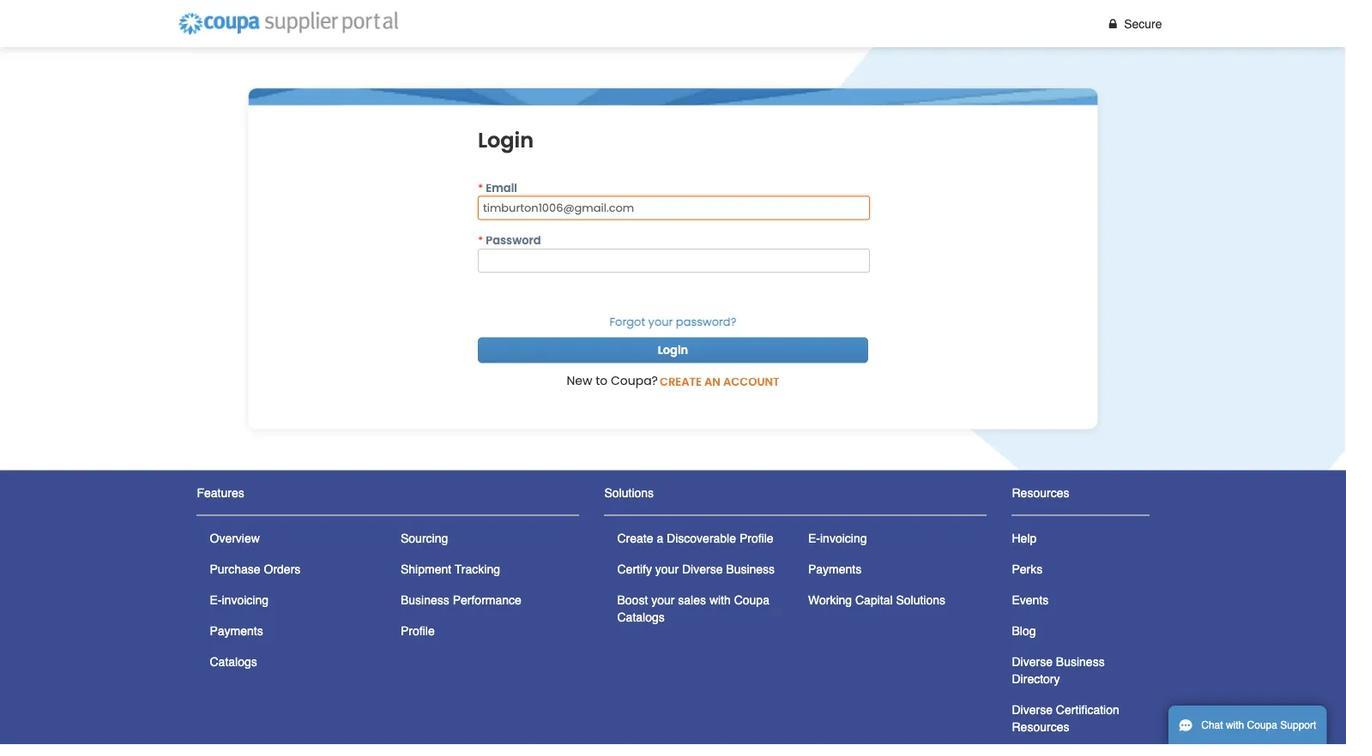 Task type: describe. For each thing, give the bounding box(es) containing it.
boost your sales with coupa catalogs
[[618, 593, 770, 624]]

email
[[486, 180, 518, 196]]

invoicing for e-invoicing 'link' to the left
[[222, 593, 269, 607]]

fw image
[[1106, 18, 1121, 30]]

perks link
[[1012, 563, 1043, 576]]

certify your diverse business
[[618, 563, 775, 576]]

business inside "diverse business directory"
[[1057, 655, 1105, 669]]

invoicing for topmost e-invoicing 'link'
[[821, 532, 867, 545]]

sourcing
[[401, 532, 448, 545]]

diverse certification resources
[[1012, 703, 1120, 734]]

* for * email
[[478, 180, 484, 196]]

0 horizontal spatial solutions
[[605, 486, 654, 500]]

capital
[[856, 593, 893, 607]]

with inside 'boost your sales with coupa catalogs'
[[710, 593, 731, 607]]

boost
[[618, 593, 648, 607]]

0 vertical spatial payments link
[[809, 563, 862, 576]]

your for sales
[[652, 593, 675, 607]]

create an account link
[[658, 373, 780, 395]]

0 vertical spatial profile
[[740, 532, 774, 545]]

e-invoicing for topmost e-invoicing 'link'
[[809, 532, 867, 545]]

resources inside diverse certification resources
[[1012, 721, 1070, 734]]

help link
[[1012, 532, 1037, 545]]

overview link
[[210, 532, 260, 545]]

diverse business directory
[[1012, 655, 1105, 686]]

support
[[1281, 720, 1317, 732]]

forgot your password? link
[[610, 314, 737, 330]]

events
[[1012, 593, 1049, 607]]

0 horizontal spatial catalogs
[[210, 655, 257, 669]]

0 vertical spatial diverse
[[682, 563, 723, 576]]

0 horizontal spatial business
[[401, 593, 450, 607]]

perks
[[1012, 563, 1043, 576]]

forgot your password?
[[610, 314, 737, 330]]

business performance
[[401, 593, 522, 607]]

your for diverse
[[656, 563, 679, 576]]

diverse for diverse business directory
[[1012, 655, 1053, 669]]

new to coupa? create an account
[[567, 373, 780, 390]]

create
[[618, 532, 654, 545]]

secure
[[1125, 17, 1163, 30]]

sourcing link
[[401, 532, 448, 545]]

login button
[[478, 338, 869, 364]]

password?
[[676, 314, 737, 330]]

business performance link
[[401, 593, 522, 607]]

working capital solutions
[[809, 593, 946, 607]]

resources link
[[1012, 486, 1070, 500]]

coupa supplier portal image
[[170, 5, 406, 43]]

blog
[[1012, 624, 1037, 638]]

* password
[[478, 233, 541, 249]]

purchase
[[210, 563, 261, 576]]

features
[[197, 486, 244, 500]]

coupa inside 'boost your sales with coupa catalogs'
[[734, 593, 770, 607]]

your for password?
[[649, 314, 673, 330]]

certify
[[618, 563, 652, 576]]

purchase orders link
[[210, 563, 301, 576]]

events link
[[1012, 593, 1049, 607]]

payments for the bottom payments link
[[210, 624, 263, 638]]

shipment
[[401, 563, 452, 576]]

an
[[705, 374, 721, 390]]

performance
[[453, 593, 522, 607]]



Task type: vqa. For each thing, say whether or not it's contained in the screenshot.
E- to the top
yes



Task type: locate. For each thing, give the bounding box(es) containing it.
e-invoicing up working
[[809, 532, 867, 545]]

your up the login button
[[649, 314, 673, 330]]

1 horizontal spatial catalogs
[[618, 611, 665, 624]]

1 horizontal spatial invoicing
[[821, 532, 867, 545]]

1 horizontal spatial e-
[[809, 532, 821, 545]]

login
[[478, 126, 534, 155], [658, 343, 689, 359]]

1 horizontal spatial e-invoicing
[[809, 532, 867, 545]]

blog link
[[1012, 624, 1037, 638]]

2 resources from the top
[[1012, 721, 1070, 734]]

2 vertical spatial diverse
[[1012, 703, 1053, 717]]

1 horizontal spatial payments link
[[809, 563, 862, 576]]

diverse
[[682, 563, 723, 576], [1012, 655, 1053, 669], [1012, 703, 1053, 717]]

tracking
[[455, 563, 500, 576]]

0 vertical spatial coupa
[[734, 593, 770, 607]]

0 horizontal spatial login
[[478, 126, 534, 155]]

1 vertical spatial e-
[[210, 593, 222, 607]]

certification
[[1057, 703, 1120, 717]]

with right sales
[[710, 593, 731, 607]]

diverse for diverse certification resources
[[1012, 703, 1053, 717]]

resources down 'directory'
[[1012, 721, 1070, 734]]

diverse up 'directory'
[[1012, 655, 1053, 669]]

payments up catalogs link
[[210, 624, 263, 638]]

invoicing
[[821, 532, 867, 545], [222, 593, 269, 607]]

* email
[[478, 180, 518, 196]]

diverse inside diverse certification resources
[[1012, 703, 1053, 717]]

orders
[[264, 563, 301, 576]]

business down the shipment
[[401, 593, 450, 607]]

e- down purchase
[[210, 593, 222, 607]]

0 vertical spatial catalogs
[[618, 611, 665, 624]]

catalogs inside 'boost your sales with coupa catalogs'
[[618, 611, 665, 624]]

profile right discoverable
[[740, 532, 774, 545]]

create a discoverable profile
[[618, 532, 774, 545]]

profile link
[[401, 624, 435, 638]]

a
[[657, 532, 664, 545]]

0 horizontal spatial e-invoicing
[[210, 593, 269, 607]]

0 horizontal spatial with
[[710, 593, 731, 607]]

e-invoicing link up working
[[809, 532, 867, 545]]

catalogs link
[[210, 655, 257, 669]]

0 vertical spatial payments
[[809, 563, 862, 576]]

your left sales
[[652, 593, 675, 607]]

1 horizontal spatial e-invoicing link
[[809, 532, 867, 545]]

1 vertical spatial login
[[658, 343, 689, 359]]

1 vertical spatial *
[[478, 233, 484, 249]]

None password field
[[478, 249, 870, 273]]

with right chat
[[1227, 720, 1245, 732]]

0 vertical spatial *
[[478, 180, 484, 196]]

your down a
[[656, 563, 679, 576]]

create an account button
[[660, 373, 780, 391]]

1 vertical spatial profile
[[401, 624, 435, 638]]

account
[[724, 374, 780, 390]]

working
[[809, 593, 852, 607]]

payments link
[[809, 563, 862, 576], [210, 624, 263, 638]]

password
[[486, 233, 541, 249]]

2 horizontal spatial business
[[1057, 655, 1105, 669]]

purchase orders
[[210, 563, 301, 576]]

business
[[726, 563, 775, 576], [401, 593, 450, 607], [1057, 655, 1105, 669]]

diverse certification resources link
[[1012, 703, 1120, 734]]

with inside button
[[1227, 720, 1245, 732]]

coupa
[[734, 593, 770, 607], [1248, 720, 1278, 732]]

1 horizontal spatial business
[[726, 563, 775, 576]]

overview
[[210, 532, 260, 545]]

0 horizontal spatial payments
[[210, 624, 263, 638]]

1 vertical spatial diverse
[[1012, 655, 1053, 669]]

1 vertical spatial business
[[401, 593, 450, 607]]

certify your diverse business link
[[618, 563, 775, 576]]

1 vertical spatial coupa
[[1248, 720, 1278, 732]]

solutions up create
[[605, 486, 654, 500]]

invoicing down purchase
[[222, 593, 269, 607]]

0 vertical spatial solutions
[[605, 486, 654, 500]]

1 vertical spatial your
[[656, 563, 679, 576]]

invoicing up working
[[821, 532, 867, 545]]

diverse inside "diverse business directory"
[[1012, 655, 1053, 669]]

payments link up catalogs link
[[210, 624, 263, 638]]

coupa?
[[611, 373, 658, 390]]

profile down 'business performance'
[[401, 624, 435, 638]]

0 horizontal spatial coupa
[[734, 593, 770, 607]]

0 vertical spatial your
[[649, 314, 673, 330]]

0 horizontal spatial payments link
[[210, 624, 263, 638]]

*
[[478, 180, 484, 196], [478, 233, 484, 249]]

solutions
[[605, 486, 654, 500], [897, 593, 946, 607]]

business up 'directory'
[[1057, 655, 1105, 669]]

your
[[649, 314, 673, 330], [656, 563, 679, 576], [652, 593, 675, 607]]

help
[[1012, 532, 1037, 545]]

chat
[[1202, 720, 1224, 732]]

resources
[[1012, 486, 1070, 500], [1012, 721, 1070, 734]]

sales
[[678, 593, 706, 607]]

your inside 'boost your sales with coupa catalogs'
[[652, 593, 675, 607]]

e- up working
[[809, 532, 821, 545]]

login inside button
[[658, 343, 689, 359]]

1 vertical spatial e-invoicing link
[[210, 593, 269, 607]]

to
[[596, 373, 608, 390]]

chat with coupa support
[[1202, 720, 1317, 732]]

1 vertical spatial solutions
[[897, 593, 946, 607]]

1 horizontal spatial solutions
[[897, 593, 946, 607]]

* for * password
[[478, 233, 484, 249]]

working capital solutions link
[[809, 593, 946, 607]]

1 vertical spatial payments link
[[210, 624, 263, 638]]

payments
[[809, 563, 862, 576], [210, 624, 263, 638]]

2 vertical spatial your
[[652, 593, 675, 607]]

e-invoicing link down purchase
[[210, 593, 269, 607]]

1 horizontal spatial profile
[[740, 532, 774, 545]]

1 vertical spatial with
[[1227, 720, 1245, 732]]

solutions right capital
[[897, 593, 946, 607]]

diverse down discoverable
[[682, 563, 723, 576]]

shipment tracking link
[[401, 563, 500, 576]]

create a discoverable profile link
[[618, 532, 774, 545]]

e- for topmost e-invoicing 'link'
[[809, 532, 821, 545]]

payments for topmost payments link
[[809, 563, 862, 576]]

1 vertical spatial payments
[[210, 624, 263, 638]]

0 vertical spatial e-invoicing
[[809, 532, 867, 545]]

boost your sales with coupa catalogs link
[[618, 593, 770, 624]]

chat with coupa support button
[[1169, 706, 1327, 746]]

1 horizontal spatial with
[[1227, 720, 1245, 732]]

diverse down 'directory'
[[1012, 703, 1053, 717]]

0 vertical spatial with
[[710, 593, 731, 607]]

0 vertical spatial e-invoicing link
[[809, 532, 867, 545]]

coupa right sales
[[734, 593, 770, 607]]

directory
[[1012, 672, 1061, 686]]

e-invoicing link
[[809, 532, 867, 545], [210, 593, 269, 607]]

resources up help
[[1012, 486, 1070, 500]]

1 horizontal spatial coupa
[[1248, 720, 1278, 732]]

e- for e-invoicing 'link' to the left
[[210, 593, 222, 607]]

None text field
[[478, 196, 870, 220]]

coupa inside button
[[1248, 720, 1278, 732]]

0 vertical spatial invoicing
[[821, 532, 867, 545]]

e-
[[809, 532, 821, 545], [210, 593, 222, 607]]

business down discoverable
[[726, 563, 775, 576]]

0 vertical spatial business
[[726, 563, 775, 576]]

with
[[710, 593, 731, 607], [1227, 720, 1245, 732]]

e-invoicing for e-invoicing 'link' to the left
[[210, 593, 269, 607]]

create
[[660, 374, 702, 390]]

1 * from the top
[[478, 180, 484, 196]]

1 vertical spatial e-invoicing
[[210, 593, 269, 607]]

0 vertical spatial login
[[478, 126, 534, 155]]

0 horizontal spatial profile
[[401, 624, 435, 638]]

payments link up working
[[809, 563, 862, 576]]

discoverable
[[667, 532, 737, 545]]

login down forgot your password? link
[[658, 343, 689, 359]]

profile
[[740, 532, 774, 545], [401, 624, 435, 638]]

catalogs
[[618, 611, 665, 624], [210, 655, 257, 669]]

0 horizontal spatial e-invoicing link
[[210, 593, 269, 607]]

diverse business directory link
[[1012, 655, 1105, 686]]

forgot
[[610, 314, 646, 330]]

2 vertical spatial business
[[1057, 655, 1105, 669]]

0 horizontal spatial e-
[[210, 593, 222, 607]]

1 vertical spatial catalogs
[[210, 655, 257, 669]]

shipment tracking
[[401, 563, 500, 576]]

1 vertical spatial invoicing
[[222, 593, 269, 607]]

1 resources from the top
[[1012, 486, 1070, 500]]

coupa left support
[[1248, 720, 1278, 732]]

e-invoicing
[[809, 532, 867, 545], [210, 593, 269, 607]]

* left password
[[478, 233, 484, 249]]

0 vertical spatial resources
[[1012, 486, 1070, 500]]

login up email on the top left
[[478, 126, 534, 155]]

* left email on the top left
[[478, 180, 484, 196]]

2 * from the top
[[478, 233, 484, 249]]

new
[[567, 373, 593, 390]]

1 vertical spatial resources
[[1012, 721, 1070, 734]]

1 horizontal spatial payments
[[809, 563, 862, 576]]

0 vertical spatial e-
[[809, 532, 821, 545]]

1 horizontal spatial login
[[658, 343, 689, 359]]

payments up working
[[809, 563, 862, 576]]

0 horizontal spatial invoicing
[[222, 593, 269, 607]]

e-invoicing down purchase
[[210, 593, 269, 607]]



